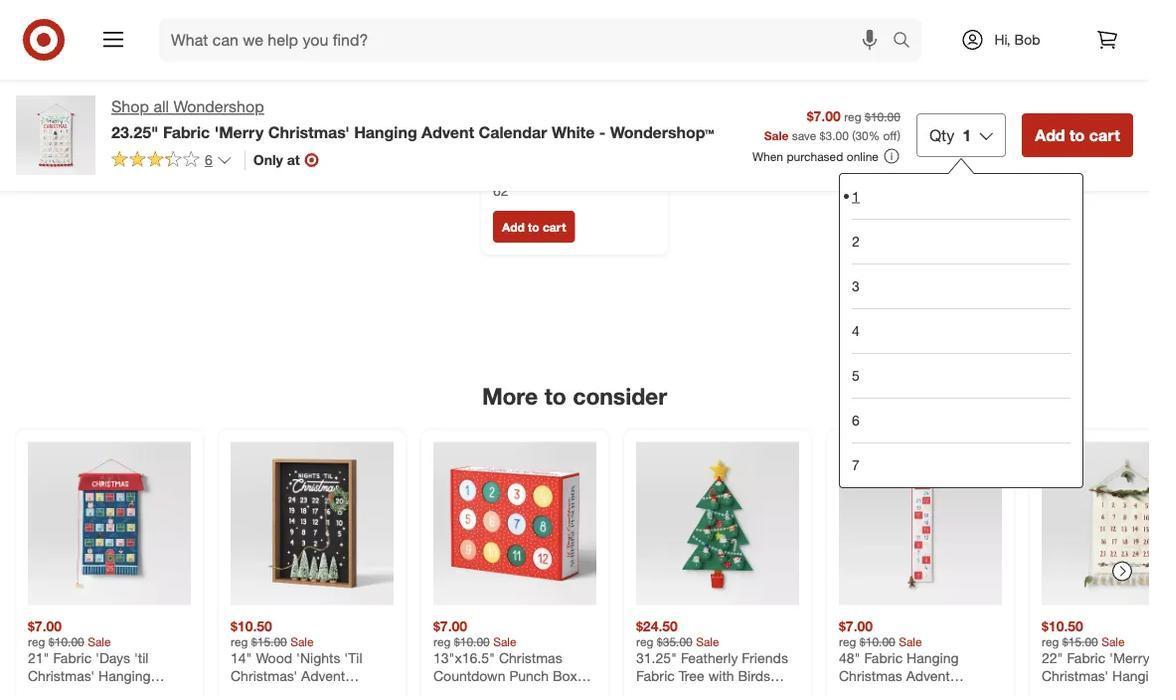 Task type: vqa. For each thing, say whether or not it's contained in the screenshot.
Hape within Hape Musical Whale Fountain Bath & Pool Toy
no



Task type: describe. For each thing, give the bounding box(es) containing it.
22" fabric 'merry christmas' hanging advent calendar with mixed greenery white - wondershop™ image
[[1042, 442, 1150, 606]]

all
[[154, 97, 169, 116]]

when purchased online
[[753, 149, 879, 164]]

off
[[884, 128, 898, 143]]

7
[[853, 457, 860, 474]]

What can we help you find? suggestions appear below search field
[[159, 18, 898, 62]]

more to consider
[[482, 382, 668, 410]]

23.25"
[[111, 122, 159, 142]]

christmas
[[499, 650, 563, 667]]

$10.50 for 14" wood 'nights 'til christmas' advent calendar with wreath counter black/white - wondershop™ image
[[231, 617, 272, 635]]

$10.50 for 22" fabric 'merry christmas' hanging advent calendar with mixed greenery white - wondershop™ image
[[1042, 617, 1084, 635]]

hi, bob
[[995, 31, 1041, 48]]

sale for 31.25" featherly friends fabric tree with birds hanging christmas countdown calendar green - wondershop™ image
[[696, 635, 720, 650]]

at
[[287, 151, 300, 168]]

punch
[[510, 667, 549, 685]]

30
[[856, 128, 869, 143]]

- inside $7.00 reg $10.00 sale 13"x16.5" christmas countdown punch box red - wondershop™
[[463, 685, 468, 696]]

wondershop™ inside shop all wondershop 23.25" fabric 'merry christmas' hanging advent calendar white - wondershop™
[[611, 122, 715, 142]]

shop all wondershop 23.25" fabric 'merry christmas' hanging advent calendar white - wondershop™
[[111, 97, 715, 142]]

white
[[552, 122, 595, 142]]

box
[[553, 667, 578, 685]]

black
[[552, 164, 587, 181]]

$10.00 inside $7.00 reg $10.00 sale save $ 3.00 ( 30 % off )
[[865, 109, 901, 124]]

1 horizontal spatial 1
[[963, 125, 972, 145]]

sale for 48" fabric hanging christmas advent calendar with gingerbread man counter white - wondershop™ image
[[899, 635, 923, 650]]

0 vertical spatial 6
[[205, 151, 213, 168]]

countdown
[[434, 667, 506, 685]]

$13.00 1'6"x2'6"/18"x30" hello doormat black - project 62™
[[493, 129, 644, 199]]

qty 1
[[930, 125, 972, 145]]

project
[[600, 164, 644, 181]]

1 horizontal spatial 6
[[853, 412, 860, 429]]

wondershop
[[174, 97, 264, 116]]

$7.00 inside $7.00 reg $10.00 sale 13"x16.5" christmas countdown punch box red - wondershop™
[[434, 617, 468, 635]]

qty
[[930, 125, 955, 145]]

$10.50 reg $15.00 sale for 22" fabric 'merry christmas' hanging advent calendar with mixed greenery white - wondershop™ image
[[1042, 617, 1126, 650]]

reg inside $7.00 reg $10.00 sale save $ 3.00 ( 30 % off )
[[845, 109, 862, 124]]

cart for bottom add to cart button
[[543, 219, 566, 234]]

62™
[[493, 181, 517, 199]]

1 vertical spatial add to cart button
[[493, 211, 575, 243]]

5
[[853, 367, 860, 384]]

5 link
[[853, 353, 1071, 398]]

$24.50
[[637, 617, 678, 635]]

48" fabric hanging christmas advent calendar with gingerbread man counter white - wondershop™ image
[[840, 442, 1003, 606]]

calendar
[[479, 122, 548, 142]]

christmas'
[[268, 122, 350, 142]]

reg inside $7.00 reg $10.00 sale 13"x16.5" christmas countdown punch box red - wondershop™
[[434, 635, 451, 650]]

3.00
[[826, 128, 849, 143]]

advent
[[422, 122, 475, 142]]

3
[[853, 278, 860, 295]]

$7.00 reg $10.00 sale 13"x16.5" christmas countdown punch box red - wondershop™
[[434, 617, 578, 696]]

$10.00 inside $7.00 reg $10.00 sale 13"x16.5" christmas countdown punch box red - wondershop™
[[454, 635, 490, 650]]

image of 23.25" fabric 'merry christmas' hanging advent calendar white - wondershop™ image
[[16, 95, 95, 175]]

$35.00
[[657, 635, 693, 650]]

$7.00 reg $10.00 sale for 21" fabric 'days 'til christmas' hanging advent calendar blue/red - wondershop™ image
[[28, 617, 111, 650]]

shop
[[111, 97, 149, 116]]

$
[[820, 128, 826, 143]]

21" fabric 'days 'til christmas' hanging advent calendar blue/red - wondershop™ image
[[28, 442, 191, 606]]

0 horizontal spatial 1
[[853, 188, 860, 205]]

1 horizontal spatial 6 link
[[853, 398, 1071, 443]]

purchased
[[787, 149, 844, 164]]

when
[[753, 149, 784, 164]]

'merry
[[215, 122, 264, 142]]

(
[[853, 128, 856, 143]]

reg for 31.25" featherly friends fabric tree with birds hanging christmas countdown calendar green - wondershop™ image
[[637, 635, 654, 650]]



Task type: locate. For each thing, give the bounding box(es) containing it.
1 horizontal spatial -
[[590, 164, 596, 181]]

1
[[963, 125, 972, 145], [853, 188, 860, 205]]

reg
[[845, 109, 862, 124], [28, 635, 45, 650], [231, 635, 248, 650], [434, 635, 451, 650], [637, 635, 654, 650], [840, 635, 857, 650], [1042, 635, 1060, 650]]

add to cart
[[1036, 125, 1121, 145], [502, 219, 566, 234]]

0 vertical spatial 1
[[963, 125, 972, 145]]

2 $7.00 reg $10.00 sale from the left
[[840, 617, 923, 650]]

2
[[853, 233, 860, 250]]

1 down the online
[[853, 188, 860, 205]]

1 $15.00 from the left
[[252, 635, 287, 650]]

doormat
[[493, 164, 548, 181]]

only
[[253, 151, 283, 168]]

- inside shop all wondershop 23.25" fabric 'merry christmas' hanging advent calendar white - wondershop™
[[600, 122, 606, 142]]

add down bob
[[1036, 125, 1066, 145]]

1 horizontal spatial cart
[[1090, 125, 1121, 145]]

$10.50 reg $15.00 sale for 14" wood 'nights 'til christmas' advent calendar with wreath counter black/white - wondershop™ image
[[231, 617, 314, 650]]

1 vertical spatial add
[[502, 219, 525, 234]]

3 link
[[853, 264, 1071, 308]]

1 vertical spatial 6
[[853, 412, 860, 429]]

0 horizontal spatial cart
[[543, 219, 566, 234]]

2 horizontal spatial to
[[1070, 125, 1086, 145]]

cart
[[1090, 125, 1121, 145], [543, 219, 566, 234]]

- inside the '$13.00 1'6"x2'6"/18"x30" hello doormat black - project 62™'
[[590, 164, 596, 181]]

0 horizontal spatial 6 link
[[111, 150, 233, 173]]

0 horizontal spatial -
[[463, 685, 468, 696]]

hello
[[610, 147, 642, 164]]

1 right qty
[[963, 125, 972, 145]]

0 horizontal spatial $10.50 reg $15.00 sale
[[231, 617, 314, 650]]

wondershop™ down christmas in the bottom of the page
[[472, 685, 559, 696]]

wondershop™
[[611, 122, 715, 142], [472, 685, 559, 696]]

1 vertical spatial 6 link
[[853, 398, 1071, 443]]

$10.50
[[231, 617, 272, 635], [1042, 617, 1084, 635]]

1 $10.50 from the left
[[231, 617, 272, 635]]

to for add to cart button to the right
[[1070, 125, 1086, 145]]

sale for 22" fabric 'merry christmas' hanging advent calendar with mixed greenery white - wondershop™ image
[[1102, 635, 1126, 650]]

1 horizontal spatial to
[[545, 382, 567, 410]]

sale for 14" wood 'nights 'til christmas' advent calendar with wreath counter black/white - wondershop™ image
[[291, 635, 314, 650]]

4 link
[[853, 308, 1071, 353]]

7 link
[[853, 443, 1071, 487]]

$7.00 reg $10.00 sale for 48" fabric hanging christmas advent calendar with gingerbread man counter white - wondershop™ image
[[840, 617, 923, 650]]

$7.00 reg $10.00 sale
[[28, 617, 111, 650], [840, 617, 923, 650]]

sale for 21" fabric 'days 'til christmas' hanging advent calendar blue/red - wondershop™ image
[[88, 635, 111, 650]]

0 vertical spatial add to cart
[[1036, 125, 1121, 145]]

1'6"x2'6"/18"x30" hello doormat black - project 62™ image
[[493, 0, 657, 117]]

$24.50 reg $35.00 sale
[[637, 617, 720, 650]]

red
[[434, 685, 459, 696]]

-
[[600, 122, 606, 142], [590, 164, 596, 181], [463, 685, 468, 696]]

1 horizontal spatial add
[[1036, 125, 1066, 145]]

0 horizontal spatial wondershop™
[[472, 685, 559, 696]]

1 horizontal spatial wondershop™
[[611, 122, 715, 142]]

$10.50 reg $15.00 sale
[[231, 617, 314, 650], [1042, 617, 1126, 650]]

reg for 14" wood 'nights 'til christmas' advent calendar with wreath counter black/white - wondershop™ image
[[231, 635, 248, 650]]

$15.00
[[252, 635, 287, 650], [1063, 635, 1099, 650]]

%
[[869, 128, 881, 143]]

0 vertical spatial -
[[600, 122, 606, 142]]

more
[[482, 382, 538, 410]]

0 horizontal spatial $7.00 reg $10.00 sale
[[28, 617, 111, 650]]

0 horizontal spatial add
[[502, 219, 525, 234]]

2 $15.00 from the left
[[1063, 635, 1099, 650]]

0 horizontal spatial to
[[528, 219, 540, 234]]

consider
[[573, 382, 668, 410]]

6 link down the 4 "link"
[[853, 398, 1071, 443]]

$10.00
[[865, 109, 901, 124], [49, 635, 84, 650], [454, 635, 490, 650], [860, 635, 896, 650]]

add down 62™
[[502, 219, 525, 234]]

31.25" featherly friends fabric tree with birds hanging christmas countdown calendar green - wondershop™ image
[[637, 442, 800, 606]]

save
[[792, 128, 817, 143]]

0 vertical spatial cart
[[1090, 125, 1121, 145]]

add to cart button
[[1023, 113, 1134, 157], [493, 211, 575, 243]]

$15.00 for 22" fabric 'merry christmas' hanging advent calendar with mixed greenery white - wondershop™ image
[[1063, 635, 1099, 650]]

13"x16.5"
[[434, 650, 495, 667]]

wondershop™ up hello
[[611, 122, 715, 142]]

1'6"x2'6"/18"x30"
[[493, 147, 606, 164]]

2 link
[[853, 219, 1071, 264]]

1 vertical spatial to
[[528, 219, 540, 234]]

reg for 48" fabric hanging christmas advent calendar with gingerbread man counter white - wondershop™ image
[[840, 635, 857, 650]]

2 $10.50 reg $15.00 sale from the left
[[1042, 617, 1126, 650]]

1 2 3 4 5 6 7
[[853, 188, 860, 474]]

4
[[853, 322, 860, 340]]

6
[[205, 151, 213, 168], [853, 412, 860, 429]]

to
[[1070, 125, 1086, 145], [528, 219, 540, 234], [545, 382, 567, 410]]

- right the red
[[463, 685, 468, 696]]

reg inside $24.50 reg $35.00 sale
[[637, 635, 654, 650]]

$13.00
[[493, 129, 535, 147]]

)
[[898, 128, 901, 143]]

- right white
[[600, 122, 606, 142]]

$7.00 reg $10.00 sale save $ 3.00 ( 30 % off )
[[765, 107, 901, 143]]

0 vertical spatial to
[[1070, 125, 1086, 145]]

6 up 7
[[853, 412, 860, 429]]

1 horizontal spatial $7.00 reg $10.00 sale
[[840, 617, 923, 650]]

1 vertical spatial -
[[590, 164, 596, 181]]

1 vertical spatial cart
[[543, 219, 566, 234]]

1 vertical spatial wondershop™
[[472, 685, 559, 696]]

0 vertical spatial add
[[1036, 125, 1066, 145]]

only at
[[253, 151, 300, 168]]

14" wood 'nights 'til christmas' advent calendar with wreath counter black/white - wondershop™ image
[[231, 442, 394, 606]]

sale inside $7.00 reg $10.00 sale save $ 3.00 ( 30 % off )
[[765, 128, 789, 143]]

0 horizontal spatial 6
[[205, 151, 213, 168]]

0 horizontal spatial add to cart button
[[493, 211, 575, 243]]

$7.00
[[807, 107, 841, 124], [28, 617, 62, 635], [434, 617, 468, 635], [840, 617, 873, 635]]

reg for 22" fabric 'merry christmas' hanging advent calendar with mixed greenery white - wondershop™ image
[[1042, 635, 1060, 650]]

1 horizontal spatial add to cart button
[[1023, 113, 1134, 157]]

2 horizontal spatial -
[[600, 122, 606, 142]]

sale inside $24.50 reg $35.00 sale
[[696, 635, 720, 650]]

- right 'black'
[[590, 164, 596, 181]]

hanging
[[354, 122, 417, 142]]

1 $7.00 reg $10.00 sale from the left
[[28, 617, 111, 650]]

cart for add to cart button to the right
[[1090, 125, 1121, 145]]

0 horizontal spatial $10.50
[[231, 617, 272, 635]]

sale inside $7.00 reg $10.00 sale 13"x16.5" christmas countdown punch box red - wondershop™
[[494, 635, 517, 650]]

13"x16.5" christmas countdown punch box red - wondershop™ image
[[434, 442, 597, 606]]

1 vertical spatial add to cart
[[502, 219, 566, 234]]

6 down fabric
[[205, 151, 213, 168]]

0 vertical spatial 6 link
[[111, 150, 233, 173]]

hi,
[[995, 31, 1011, 48]]

fabric
[[163, 122, 210, 142]]

wondershop™ inside $7.00 reg $10.00 sale 13"x16.5" christmas countdown punch box red - wondershop™
[[472, 685, 559, 696]]

2 vertical spatial to
[[545, 382, 567, 410]]

1 horizontal spatial add to cart
[[1036, 125, 1121, 145]]

search button
[[884, 18, 932, 66]]

1 vertical spatial 1
[[853, 188, 860, 205]]

to for bottom add to cart button
[[528, 219, 540, 234]]

search
[[884, 32, 932, 51]]

1 horizontal spatial $10.50
[[1042, 617, 1084, 635]]

0 vertical spatial wondershop™
[[611, 122, 715, 142]]

0 vertical spatial add to cart button
[[1023, 113, 1134, 157]]

$7.00 inside $7.00 reg $10.00 sale save $ 3.00 ( 30 % off )
[[807, 107, 841, 124]]

sale
[[765, 128, 789, 143], [88, 635, 111, 650], [291, 635, 314, 650], [494, 635, 517, 650], [696, 635, 720, 650], [899, 635, 923, 650], [1102, 635, 1126, 650]]

0 horizontal spatial $15.00
[[252, 635, 287, 650]]

1 $10.50 reg $15.00 sale from the left
[[231, 617, 314, 650]]

bob
[[1015, 31, 1041, 48]]

0 horizontal spatial add to cart
[[502, 219, 566, 234]]

1 link
[[853, 174, 1071, 219]]

$15.00 for 14" wood 'nights 'til christmas' advent calendar with wreath counter black/white - wondershop™ image
[[252, 635, 287, 650]]

reg for 21" fabric 'days 'til christmas' hanging advent calendar blue/red - wondershop™ image
[[28, 635, 45, 650]]

add
[[1036, 125, 1066, 145], [502, 219, 525, 234]]

1 horizontal spatial $15.00
[[1063, 635, 1099, 650]]

1 horizontal spatial $10.50 reg $15.00 sale
[[1042, 617, 1126, 650]]

6 link
[[111, 150, 233, 173], [853, 398, 1071, 443]]

online
[[847, 149, 879, 164]]

2 $10.50 from the left
[[1042, 617, 1084, 635]]

6 link down fabric
[[111, 150, 233, 173]]

2 vertical spatial -
[[463, 685, 468, 696]]



